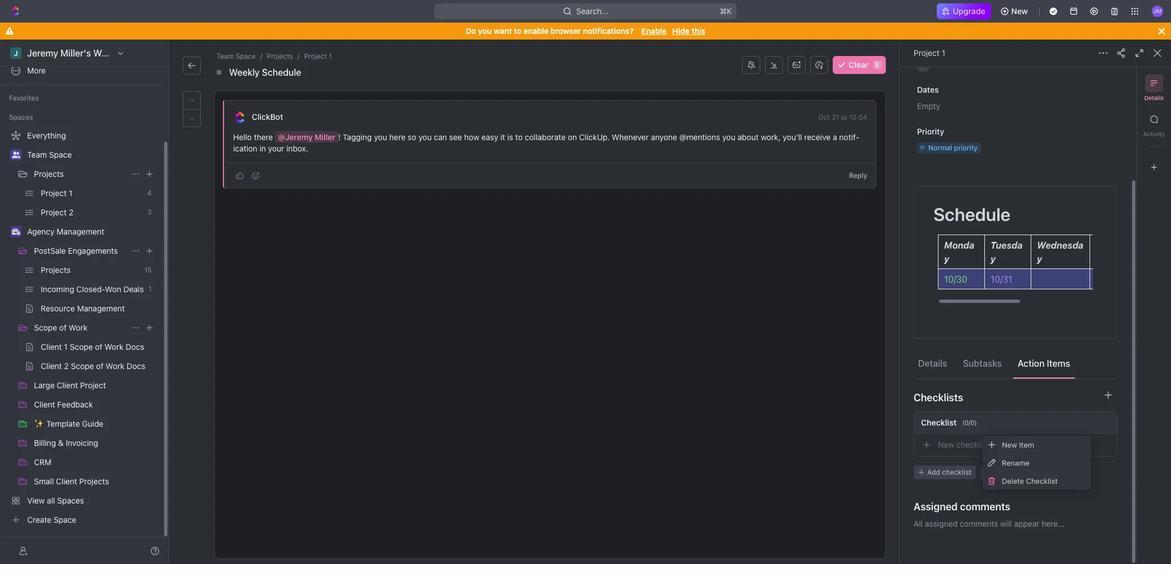 Task type: locate. For each thing, give the bounding box(es) containing it.
0 horizontal spatial checklist
[[921, 418, 957, 428]]

do
[[466, 26, 476, 36]]

item
[[1019, 441, 1034, 450]]

1 horizontal spatial team
[[217, 52, 234, 61]]

1 vertical spatial to
[[515, 132, 523, 142]]

scope of work link
[[34, 319, 127, 337]]

delete
[[1002, 477, 1024, 486]]

0 horizontal spatial y
[[944, 254, 950, 264]]

weekly
[[229, 67, 260, 78]]

schedule down team space / projects / project 1
[[262, 67, 301, 78]]

team for team space
[[27, 150, 47, 160]]

team for team space / projects / project 1
[[217, 52, 234, 61]]

team up weekly
[[217, 52, 234, 61]]

add checklist
[[927, 469, 972, 477]]

work,
[[761, 132, 781, 142]]

0 horizontal spatial team
[[27, 150, 47, 160]]

clickbot
[[252, 112, 283, 122]]

space up weekly
[[236, 52, 256, 61]]

spaces
[[9, 113, 33, 122]]

weekly schedule
[[229, 67, 301, 78]]

to right want at left top
[[514, 26, 522, 36]]

checklist right add
[[942, 469, 972, 477]]

projects
[[267, 52, 293, 61], [34, 169, 64, 179]]

y down wednesda
[[1037, 254, 1042, 264]]

team space link
[[214, 51, 258, 62], [27, 146, 156, 164]]

subtasks button
[[959, 353, 1007, 374]]

team
[[217, 52, 234, 61], [27, 150, 47, 160]]

new for new item
[[1002, 441, 1017, 450]]

subtasks
[[963, 358, 1002, 369]]

new inside button
[[1012, 6, 1028, 16]]

new item
[[1002, 441, 1034, 450]]

1 vertical spatial team
[[27, 150, 47, 160]]

1 vertical spatial details
[[918, 358, 947, 369]]

space right user group icon
[[49, 150, 72, 160]]

project 1 link up weekly schedule link at the left of page
[[302, 51, 334, 62]]

details up checklists
[[918, 358, 947, 369]]

1 horizontal spatial /
[[298, 52, 300, 61]]

to right is
[[515, 132, 523, 142]]

clear
[[849, 60, 869, 70]]

y inside monda y
[[944, 254, 950, 264]]

notif
[[839, 132, 860, 142]]

use template
[[985, 469, 1029, 477]]

weekly schedule link
[[227, 66, 303, 79]]

1 horizontal spatial y
[[991, 254, 996, 264]]

team inside sidebar navigation
[[27, 150, 47, 160]]

1 y from the left
[[944, 254, 950, 264]]

space
[[236, 52, 256, 61], [49, 150, 72, 160]]

comments up the all assigned comments will appear here...
[[960, 501, 1011, 513]]

will
[[1000, 519, 1012, 529]]

0 vertical spatial team
[[217, 52, 234, 61]]

rename
[[1002, 459, 1030, 468]]

checklist down (0/0)
[[957, 440, 989, 450]]

1 vertical spatial projects link
[[34, 165, 127, 183]]

use
[[985, 469, 998, 477]]

checklist inside add checklist button
[[942, 469, 972, 477]]

clickbot button
[[251, 112, 284, 122]]

project 1 link up dates
[[914, 48, 946, 58]]

1 vertical spatial space
[[49, 150, 72, 160]]

projects up weekly schedule
[[267, 52, 293, 61]]

to
[[514, 26, 522, 36], [515, 132, 523, 142]]

1 vertical spatial checklist
[[942, 469, 972, 477]]

comments down the assigned comments in the bottom of the page
[[960, 519, 998, 529]]

1 / from the left
[[260, 52, 262, 61]]

projects link
[[265, 51, 295, 62], [34, 165, 127, 183]]

10/30
[[944, 274, 968, 285]]

about
[[738, 132, 759, 142]]

2 y from the left
[[991, 254, 996, 264]]

new for new checklist item
[[938, 440, 955, 450]]

checklist
[[921, 418, 957, 428], [1026, 477, 1058, 486]]

new button
[[996, 2, 1035, 20]]

(0/0)
[[963, 419, 977, 426]]

on
[[568, 132, 577, 142]]

reply button
[[845, 169, 872, 183]]

checklist down checklists
[[921, 418, 957, 428]]

checklist
[[957, 440, 989, 450], [942, 469, 972, 477]]

comments
[[960, 501, 1011, 513], [960, 519, 998, 529]]

projects link down the team space
[[34, 165, 127, 183]]

1 horizontal spatial projects link
[[265, 51, 295, 62]]

0 vertical spatial checklist
[[957, 440, 989, 450]]

1 horizontal spatial projects
[[267, 52, 293, 61]]

tree containing team space
[[5, 127, 158, 530]]

0 vertical spatial comments
[[960, 501, 1011, 513]]

collaborate
[[525, 132, 566, 142]]

1 vertical spatial team space link
[[27, 146, 156, 164]]

y down monda on the right of page
[[944, 254, 950, 264]]

1 vertical spatial checklist
[[1026, 477, 1058, 486]]

space for team space
[[49, 150, 72, 160]]

delete checklist
[[1002, 477, 1058, 486]]

is
[[507, 132, 513, 142]]

details button
[[914, 353, 952, 374]]

oct
[[818, 113, 830, 122]]

new down checklist (0/0)
[[938, 440, 955, 450]]

0 horizontal spatial space
[[49, 150, 72, 160]]

0 vertical spatial schedule
[[262, 67, 301, 78]]

0 horizontal spatial details
[[918, 358, 947, 369]]

! tagging you here so you can see how easy it is to collaborate on clickup. whenever anyone @mentions you about work, you'll receive a notif ication in your inbox.
[[233, 132, 860, 153]]

ication
[[233, 132, 860, 153]]

2 horizontal spatial y
[[1037, 254, 1042, 264]]

0 horizontal spatial 1
[[329, 52, 332, 61]]

new right upgrade on the top
[[1012, 6, 1028, 16]]

⌘k
[[720, 6, 732, 16]]

31
[[832, 113, 839, 122]]

projects down the team space
[[34, 169, 64, 179]]

0 horizontal spatial team space link
[[27, 146, 156, 164]]

1 horizontal spatial team space link
[[214, 51, 258, 62]]

!
[[338, 132, 341, 142]]

scope
[[34, 323, 57, 333]]

1 horizontal spatial details
[[1145, 95, 1164, 101]]

space for team space / projects / project 1
[[236, 52, 256, 61]]

y inside wednesda y
[[1037, 254, 1042, 264]]

you'll
[[783, 132, 802, 142]]

1 horizontal spatial project
[[914, 48, 940, 58]]

0 horizontal spatial schedule
[[262, 67, 301, 78]]

assigned comments
[[914, 501, 1011, 513]]

add checklist button
[[914, 466, 976, 480]]

tree
[[5, 127, 158, 530]]

checklist right delete
[[1026, 477, 1058, 486]]

1
[[942, 48, 946, 58], [329, 52, 332, 61]]

you left here
[[374, 132, 387, 142]]

management
[[57, 227, 104, 237]]

team right user group icon
[[27, 150, 47, 160]]

use template button
[[981, 466, 1033, 480]]

new for new
[[1012, 6, 1028, 16]]

details inside button
[[918, 358, 947, 369]]

1 horizontal spatial space
[[236, 52, 256, 61]]

space inside sidebar navigation
[[49, 150, 72, 160]]

0 horizontal spatial projects link
[[34, 165, 127, 183]]

new left item at the right of page
[[1002, 441, 1017, 450]]

schedule up monda on the right of page
[[934, 204, 1011, 225]]

3 y from the left
[[1037, 254, 1042, 264]]

you right so
[[419, 132, 432, 142]]

y for monda y
[[944, 254, 950, 264]]

project 1 link
[[914, 48, 946, 58], [302, 51, 334, 62]]

y inside tuesda y
[[991, 254, 996, 264]]

1 vertical spatial projects
[[34, 169, 64, 179]]

projects link up weekly schedule
[[265, 51, 295, 62]]

notifications?
[[583, 26, 634, 36]]

0 vertical spatial space
[[236, 52, 256, 61]]

details up activity
[[1145, 95, 1164, 101]]

0 horizontal spatial /
[[260, 52, 262, 61]]

wednesda y
[[1037, 240, 1084, 264]]

0 vertical spatial details
[[1145, 95, 1164, 101]]

hello
[[233, 132, 252, 142]]

0 vertical spatial projects link
[[265, 51, 295, 62]]

search...
[[576, 6, 609, 16]]

new
[[1012, 6, 1028, 16], [938, 440, 955, 450], [1002, 441, 1017, 450]]

0 horizontal spatial project
[[304, 52, 327, 61]]

0 horizontal spatial projects
[[34, 169, 64, 179]]

y down tuesda
[[991, 254, 996, 264]]

y
[[944, 254, 950, 264], [991, 254, 996, 264], [1037, 254, 1042, 264]]

task sidebar navigation tab list
[[1142, 74, 1167, 177]]

your
[[268, 144, 284, 153]]

agency
[[27, 227, 54, 237]]

y for wednesda y
[[1037, 254, 1042, 264]]

1 horizontal spatial schedule
[[934, 204, 1011, 225]]



Task type: vqa. For each thing, say whether or not it's contained in the screenshot.
want
yes



Task type: describe. For each thing, give the bounding box(es) containing it.
here
[[389, 132, 406, 142]]

comments inside dropdown button
[[960, 501, 1011, 513]]

oct 31 at 10:54
[[818, 113, 867, 122]]

assigned
[[914, 501, 958, 513]]

1 horizontal spatial project 1 link
[[914, 48, 946, 58]]

enable
[[642, 26, 667, 36]]

action
[[1018, 358, 1045, 369]]

user group image
[[12, 152, 20, 158]]

anyone
[[651, 132, 677, 142]]

enable
[[524, 26, 549, 36]]

easy
[[482, 132, 498, 142]]

so
[[408, 132, 416, 142]]

monda
[[944, 240, 975, 251]]

a
[[833, 132, 837, 142]]

dates
[[917, 85, 939, 95]]

favorites
[[9, 94, 39, 102]]

do you want to enable browser notifications? enable hide this
[[466, 26, 706, 36]]

0 vertical spatial team space link
[[214, 51, 258, 62]]

priority
[[917, 127, 944, 136]]

add
[[927, 469, 941, 477]]

y for tuesda y
[[991, 254, 996, 264]]

want
[[494, 26, 512, 36]]

tuesda y
[[991, 240, 1023, 264]]

checklist for new
[[957, 440, 989, 450]]

tagging
[[343, 132, 372, 142]]

agency management
[[27, 227, 104, 237]]

reply
[[849, 171, 867, 180]]

10:54
[[849, 113, 867, 122]]

inbox.
[[286, 144, 308, 153]]

you left the about
[[722, 132, 736, 142]]

1 vertical spatial schedule
[[934, 204, 1011, 225]]

all
[[914, 519, 923, 529]]

action items button
[[1013, 353, 1075, 374]]

it
[[501, 132, 505, 142]]

at
[[841, 113, 847, 122]]

all assigned comments will appear here...
[[914, 519, 1065, 529]]

favorites button
[[5, 92, 43, 105]]

hide
[[672, 26, 690, 36]]

whenever
[[612, 132, 649, 142]]

browser
[[551, 26, 581, 36]]

2 / from the left
[[298, 52, 300, 61]]

checklists
[[914, 392, 963, 404]]

new checklist item
[[938, 440, 1007, 450]]

0 vertical spatial checklist
[[921, 418, 957, 428]]

0 horizontal spatial project 1 link
[[302, 51, 334, 62]]

hello there
[[233, 132, 275, 142]]

projects inside sidebar navigation
[[34, 169, 64, 179]]

here...
[[1042, 519, 1065, 529]]

template
[[1000, 469, 1029, 477]]

appear
[[1014, 519, 1040, 529]]

0 vertical spatial to
[[514, 26, 522, 36]]

there
[[254, 132, 273, 142]]

@mentions
[[679, 132, 720, 142]]

postsale
[[34, 246, 66, 256]]

assigned comments button
[[914, 493, 1118, 521]]

business time image
[[12, 229, 20, 235]]

checklist for add
[[942, 469, 972, 477]]

sidebar navigation
[[0, 40, 169, 565]]

work
[[69, 323, 88, 333]]

project 1
[[914, 48, 946, 58]]

see
[[449, 132, 462, 142]]

team space
[[27, 150, 72, 160]]

to inside ! tagging you here so you can see how easy it is to collaborate on clickup. whenever anyone @mentions you about work, you'll receive a notif ication in your inbox.
[[515, 132, 523, 142]]

wednesda
[[1037, 240, 1084, 251]]

e
[[876, 61, 880, 69]]

this
[[692, 26, 706, 36]]

monda y
[[944, 240, 975, 264]]

you right do
[[478, 26, 492, 36]]

how
[[464, 132, 479, 142]]

activity
[[1144, 131, 1165, 138]]

tree inside sidebar navigation
[[5, 127, 158, 530]]

can
[[434, 132, 447, 142]]

details inside task sidebar navigation tab list
[[1145, 95, 1164, 101]]

items
[[1047, 358, 1070, 369]]

tuesda
[[991, 240, 1023, 251]]

checklist (0/0)
[[921, 418, 977, 428]]

item
[[991, 440, 1007, 450]]

receive
[[804, 132, 831, 142]]

1 horizontal spatial 1
[[942, 48, 946, 58]]

upgrade link
[[937, 3, 991, 19]]

action items
[[1018, 358, 1070, 369]]

agency management link
[[27, 223, 156, 241]]

10/31
[[991, 274, 1013, 285]]

1 horizontal spatial checklist
[[1026, 477, 1058, 486]]

team space / projects / project 1
[[217, 52, 332, 61]]

0 vertical spatial projects
[[267, 52, 293, 61]]

scope of work
[[34, 323, 88, 333]]

1 vertical spatial comments
[[960, 519, 998, 529]]

in
[[260, 144, 266, 153]]



